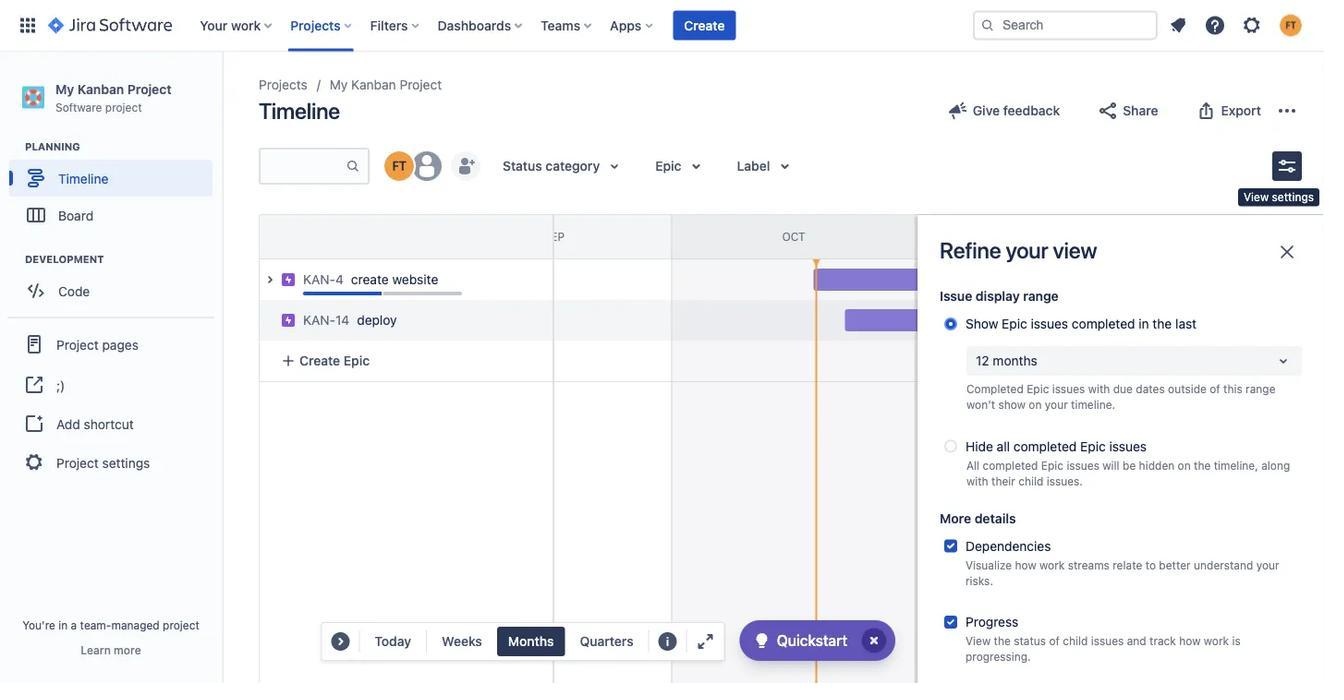 Task type: locate. For each thing, give the bounding box(es) containing it.
0 vertical spatial kan-
[[303, 272, 336, 287]]

1 vertical spatial range
[[1246, 383, 1276, 396]]

issues left and
[[1091, 635, 1124, 648]]

status
[[503, 158, 542, 174]]

kanban down filters
[[351, 77, 396, 92]]

epic down months
[[1027, 383, 1049, 396]]

all completed epic issues will be hidden on the timeline, along with their child issues.
[[967, 459, 1290, 488]]

settings down the add shortcut 'button'
[[102, 455, 150, 471]]

0 horizontal spatial of
[[1049, 635, 1060, 648]]

0 vertical spatial view
[[1244, 191, 1269, 204]]

my for my kanban project
[[330, 77, 348, 92]]

work right your
[[231, 18, 261, 33]]

progressing.
[[966, 651, 1031, 664]]

settings for project settings
[[102, 455, 150, 471]]

child right their at bottom right
[[1019, 475, 1044, 488]]

work inside your work dropdown button
[[231, 18, 261, 33]]

1 vertical spatial of
[[1049, 635, 1060, 648]]

teams
[[541, 18, 581, 33]]

1 horizontal spatial on
[[1178, 459, 1191, 472]]

0 horizontal spatial range
[[1023, 289, 1059, 304]]

of inside the completed epic issues with due dates outside of this range won't show on your timeline.
[[1210, 383, 1221, 396]]

appswitcher icon image
[[17, 14, 39, 37]]

1 vertical spatial how
[[1179, 635, 1201, 648]]

progress view the status of child issues and track how work is progressing.
[[966, 615, 1241, 664]]

kan-
[[303, 272, 336, 287], [303, 313, 336, 328]]

jira software image
[[48, 14, 172, 37], [48, 14, 172, 37]]

projects inside 'popup button'
[[290, 18, 341, 33]]

range right this
[[1246, 383, 1276, 396]]

2 vertical spatial your
[[1257, 559, 1280, 572]]

settings inside tooltip
[[1272, 191, 1314, 204]]

category
[[546, 158, 600, 174]]

1 vertical spatial timeline
[[58, 171, 108, 186]]

of inside progress view the status of child issues and track how work is progressing.
[[1049, 635, 1060, 648]]

epic inside the completed epic issues with due dates outside of this range won't show on your timeline.
[[1027, 383, 1049, 396]]

2 horizontal spatial work
[[1204, 635, 1229, 648]]

0 horizontal spatial work
[[231, 18, 261, 33]]

epic inside all completed epic issues will be hidden on the timeline, along with their child issues.
[[1041, 459, 1064, 472]]

work
[[231, 18, 261, 33], [1040, 559, 1065, 572], [1204, 635, 1229, 648]]

how down dependencies
[[1015, 559, 1037, 572]]

issues inside the completed epic issues with due dates outside of this range won't show on your timeline.
[[1052, 383, 1085, 396]]

12 months
[[976, 353, 1038, 369]]

project settings
[[56, 455, 150, 471]]

with up timeline.
[[1088, 383, 1110, 396]]

export button
[[1184, 96, 1273, 126]]

1 horizontal spatial kanban
[[351, 77, 396, 92]]

how right track
[[1179, 635, 1201, 648]]

1 horizontal spatial my
[[330, 77, 348, 92]]

1 horizontal spatial in
[[1139, 317, 1149, 332]]

unassigned image
[[412, 152, 442, 181]]

refine
[[940, 238, 1001, 263]]

1 horizontal spatial the
[[1153, 317, 1172, 332]]

close image
[[1276, 241, 1298, 263]]

0 horizontal spatial kanban
[[77, 81, 124, 97]]

projects right sidebar navigation 'image' at the left of the page
[[259, 77, 308, 92]]

1 kan- from the top
[[303, 272, 336, 287]]

dismiss quickstart image
[[859, 627, 889, 656]]

0 vertical spatial timeline
[[259, 98, 340, 124]]

be
[[1123, 459, 1136, 472]]

project right managed
[[163, 619, 200, 632]]

0 horizontal spatial create
[[299, 353, 340, 369]]

0 vertical spatial of
[[1210, 383, 1221, 396]]

1 vertical spatial child
[[1063, 635, 1088, 648]]

learn more
[[81, 644, 141, 657]]

of
[[1210, 383, 1221, 396], [1049, 635, 1060, 648]]

1 horizontal spatial settings
[[1272, 191, 1314, 204]]

banner
[[0, 0, 1324, 52]]

epic down 'hide all completed epic issues'
[[1041, 459, 1064, 472]]

show child issues image
[[259, 269, 281, 291]]

1 horizontal spatial work
[[1040, 559, 1065, 572]]

my kanban project
[[330, 77, 442, 92]]

help image
[[1204, 14, 1226, 37]]

0 vertical spatial your
[[1006, 238, 1048, 263]]

your profile and settings image
[[1280, 14, 1302, 37]]

sidebar navigation image
[[201, 74, 242, 111]]

0 vertical spatial work
[[231, 18, 261, 33]]

create epic
[[299, 353, 370, 369]]

filters
[[370, 18, 408, 33]]

settings down 'view settings' image
[[1272, 191, 1314, 204]]

view up dec
[[1244, 191, 1269, 204]]

0 vertical spatial child
[[1019, 475, 1044, 488]]

range
[[1023, 289, 1059, 304], [1246, 383, 1276, 396]]

your left view
[[1006, 238, 1048, 263]]

of right status
[[1049, 635, 1060, 648]]

on inside the completed epic issues with due dates outside of this range won't show on your timeline.
[[1029, 399, 1042, 412]]

1 vertical spatial view
[[966, 635, 991, 648]]

with down all
[[967, 475, 989, 488]]

my kanban project software project
[[55, 81, 171, 113]]

project
[[105, 101, 142, 113], [163, 619, 200, 632]]

open image
[[1273, 350, 1295, 372]]

child inside progress view the status of child issues and track how work is progressing.
[[1063, 635, 1088, 648]]

2 vertical spatial the
[[994, 635, 1011, 648]]

timeline down projects link
[[259, 98, 340, 124]]

development group
[[9, 252, 221, 315]]

the inside progress view the status of child issues and track how work is progressing.
[[994, 635, 1011, 648]]

the left last
[[1153, 317, 1172, 332]]

kanban inside my kanban project software project
[[77, 81, 124, 97]]

child inside all completed epic issues will be hidden on the timeline, along with their child issues.
[[1019, 475, 1044, 488]]

1 vertical spatial create
[[299, 353, 340, 369]]

view inside progress view the status of child issues and track how work is progressing.
[[966, 635, 991, 648]]

in left a
[[58, 619, 68, 632]]

Search field
[[973, 11, 1158, 40]]

completed up their at bottom right
[[983, 459, 1038, 472]]

the left timeline,
[[1194, 459, 1211, 472]]

None radio
[[944, 318, 957, 331]]

1 vertical spatial on
[[1178, 459, 1191, 472]]

1 vertical spatial settings
[[102, 455, 150, 471]]

code link
[[9, 273, 213, 310]]

status category
[[503, 158, 600, 174]]

kanban for my kanban project
[[351, 77, 396, 92]]

issues up the be
[[1109, 439, 1147, 454]]

legend image
[[657, 631, 679, 653]]

0 vertical spatial range
[[1023, 289, 1059, 304]]

epic button
[[644, 152, 719, 181]]

0 vertical spatial on
[[1029, 399, 1042, 412]]

you're in a team-managed project
[[22, 619, 200, 632]]

settings
[[1272, 191, 1314, 204], [102, 455, 150, 471]]

my right projects link
[[330, 77, 348, 92]]

quickstart button
[[740, 621, 896, 662]]

create
[[351, 272, 389, 287]]

project left the pages
[[56, 337, 99, 352]]

0 vertical spatial with
[[1088, 383, 1110, 396]]

0 horizontal spatial how
[[1015, 559, 1037, 572]]

project down add at the left of the page
[[56, 455, 99, 471]]

kan-4 create website
[[303, 272, 438, 287]]

0 horizontal spatial timeline
[[58, 171, 108, 186]]

hidden
[[1139, 459, 1175, 472]]

create for create epic
[[299, 353, 340, 369]]

epic up will
[[1080, 439, 1106, 454]]

kanban for my kanban project software project
[[77, 81, 124, 97]]

create inside primary element
[[684, 18, 725, 33]]

0 horizontal spatial child
[[1019, 475, 1044, 488]]

1 vertical spatial work
[[1040, 559, 1065, 572]]

epic down kan-14 deploy on the left
[[344, 353, 370, 369]]

work left streams
[[1040, 559, 1065, 572]]

won't
[[967, 399, 995, 412]]

1 vertical spatial your
[[1045, 399, 1068, 412]]

visualize
[[966, 559, 1012, 572]]

2 horizontal spatial the
[[1194, 459, 1211, 472]]

kan- right epic icon
[[303, 313, 336, 328]]

0 horizontal spatial my
[[55, 81, 74, 97]]

timeline,
[[1214, 459, 1259, 472]]

0 vertical spatial in
[[1139, 317, 1149, 332]]

project right software
[[105, 101, 142, 113]]

dashboards button
[[432, 11, 530, 40]]

the up progressing.
[[994, 635, 1011, 648]]

completed
[[967, 383, 1024, 396]]

timeline link
[[9, 160, 213, 197]]

your right understand
[[1257, 559, 1280, 572]]

nov
[[1022, 230, 1046, 243]]

range right display
[[1023, 289, 1059, 304]]

0 horizontal spatial view
[[966, 635, 991, 648]]

on right show
[[1029, 399, 1042, 412]]

1 vertical spatial project
[[163, 619, 200, 632]]

0 horizontal spatial on
[[1029, 399, 1042, 412]]

weeks button
[[431, 628, 493, 657]]

projects
[[290, 18, 341, 33], [259, 77, 308, 92]]

your
[[1006, 238, 1048, 263], [1045, 399, 1068, 412], [1257, 559, 1280, 572]]

0 vertical spatial settings
[[1272, 191, 1314, 204]]

1 vertical spatial in
[[58, 619, 68, 632]]

create right apps dropdown button
[[684, 18, 725, 33]]

work inside progress view the status of child issues and track how work is progressing.
[[1204, 635, 1229, 648]]

projects up projects link
[[290, 18, 341, 33]]

projects button
[[285, 11, 359, 40]]

1 horizontal spatial child
[[1063, 635, 1088, 648]]

timeline
[[259, 98, 340, 124], [58, 171, 108, 186]]

timeline.
[[1071, 399, 1116, 412]]

with
[[1088, 383, 1110, 396], [967, 475, 989, 488]]

0 horizontal spatial with
[[967, 475, 989, 488]]

create down kan-14 link
[[299, 353, 340, 369]]

epic inside dropdown button
[[655, 158, 682, 174]]

issues up timeline.
[[1052, 383, 1085, 396]]

1 horizontal spatial view
[[1244, 191, 1269, 204]]

add
[[56, 417, 80, 432]]

completed
[[1072, 317, 1135, 332], [1014, 439, 1077, 454], [983, 459, 1038, 472]]

2 kan- from the top
[[303, 313, 336, 328]]

of left this
[[1210, 383, 1221, 396]]

in left last
[[1139, 317, 1149, 332]]

1 horizontal spatial of
[[1210, 383, 1221, 396]]

give feedback
[[973, 103, 1060, 118]]

oct
[[782, 230, 806, 243]]

kan- right epic image
[[303, 272, 336, 287]]

1 vertical spatial completed
[[1014, 439, 1077, 454]]

1 horizontal spatial create
[[684, 18, 725, 33]]

1 vertical spatial kan-
[[303, 313, 336, 328]]

view settings
[[1244, 191, 1314, 204]]

work left is
[[1204, 635, 1229, 648]]

export icon image
[[1195, 100, 1218, 122]]

epic image
[[281, 273, 296, 287]]

pages
[[102, 337, 139, 352]]

banner containing your work
[[0, 0, 1324, 52]]

export
[[1221, 103, 1261, 118]]

more
[[114, 644, 141, 657]]

1 vertical spatial with
[[967, 475, 989, 488]]

2 vertical spatial completed
[[983, 459, 1038, 472]]

1 vertical spatial projects
[[259, 77, 308, 92]]

1 horizontal spatial timeline
[[259, 98, 340, 124]]

your work button
[[194, 11, 279, 40]]

board link
[[9, 197, 213, 234]]

filters button
[[365, 11, 427, 40]]

view down progress
[[966, 635, 991, 648]]

epic inside button
[[344, 353, 370, 369]]

how
[[1015, 559, 1037, 572], [1179, 635, 1201, 648]]

epic
[[655, 158, 682, 174], [1002, 317, 1027, 332], [344, 353, 370, 369], [1027, 383, 1049, 396], [1080, 439, 1106, 454], [1041, 459, 1064, 472]]

epic left label
[[655, 158, 682, 174]]

0 vertical spatial the
[[1153, 317, 1172, 332]]

settings inside 'link'
[[102, 455, 150, 471]]

None radio
[[944, 440, 957, 453]]

kanban up software
[[77, 81, 124, 97]]

14
[[336, 313, 350, 328]]

completed up issues.
[[1014, 439, 1077, 454]]

4
[[336, 272, 344, 287]]

project inside my kanban project software project
[[105, 101, 142, 113]]

0 vertical spatial project
[[105, 101, 142, 113]]

share image
[[1097, 100, 1119, 122]]

display
[[976, 289, 1020, 304]]

1 vertical spatial the
[[1194, 459, 1211, 472]]

timeline up board
[[58, 171, 108, 186]]

due
[[1113, 383, 1133, 396]]

on right "hidden"
[[1178, 459, 1191, 472]]

1 horizontal spatial how
[[1179, 635, 1201, 648]]

your left timeline.
[[1045, 399, 1068, 412]]

0 horizontal spatial settings
[[102, 455, 150, 471]]

my up software
[[55, 81, 74, 97]]

1 horizontal spatial range
[[1246, 383, 1276, 396]]

0 vertical spatial create
[[684, 18, 725, 33]]

project left sidebar navigation 'image' at the left of the page
[[127, 81, 171, 97]]

my inside my kanban project software project
[[55, 81, 74, 97]]

managed
[[111, 619, 160, 632]]

0 vertical spatial how
[[1015, 559, 1037, 572]]

all
[[967, 459, 980, 472]]

create
[[684, 18, 725, 33], [299, 353, 340, 369]]

group
[[7, 317, 214, 489]]

child right status
[[1063, 635, 1088, 648]]

refine your view
[[940, 238, 1097, 263]]

issues up issues.
[[1067, 459, 1100, 472]]

2 vertical spatial work
[[1204, 635, 1229, 648]]

0 horizontal spatial project
[[105, 101, 142, 113]]

group containing project pages
[[7, 317, 214, 489]]

0 vertical spatial projects
[[290, 18, 341, 33]]

0 horizontal spatial the
[[994, 635, 1011, 648]]

search image
[[981, 18, 995, 33]]

completed up due
[[1072, 317, 1135, 332]]

how inside progress view the status of child issues and track how work is progressing.
[[1179, 635, 1201, 648]]

planning image
[[3, 136, 25, 158]]

1 horizontal spatial with
[[1088, 383, 1110, 396]]

projects for projects link
[[259, 77, 308, 92]]

issues up months
[[1031, 317, 1068, 332]]



Task type: describe. For each thing, give the bounding box(es) containing it.
your inside the dependencies visualize how work streams relate to better understand your risks.
[[1257, 559, 1280, 572]]

teams button
[[535, 11, 599, 40]]

add shortcut button
[[7, 406, 214, 443]]

dependencies
[[966, 539, 1051, 554]]

notifications image
[[1167, 14, 1189, 37]]

issues.
[[1047, 475, 1083, 488]]

enter full screen image
[[695, 631, 717, 653]]

today
[[375, 634, 411, 650]]

issues inside all completed epic issues will be hidden on the timeline, along with their child issues.
[[1067, 459, 1100, 472]]

to
[[1146, 559, 1156, 572]]

project pages link
[[7, 325, 214, 365]]

give
[[973, 103, 1000, 118]]

development image
[[3, 249, 25, 271]]

show
[[999, 399, 1026, 412]]

more
[[940, 511, 971, 526]]

kan- for 14
[[303, 313, 336, 328]]

shortcut
[[84, 417, 134, 432]]

funky town image
[[384, 152, 414, 181]]

hide all completed epic issues
[[966, 439, 1147, 454]]

view
[[1053, 238, 1097, 263]]

add people image
[[455, 155, 477, 177]]

kan-14 link
[[303, 311, 350, 330]]

with inside all completed epic issues will be hidden on the timeline, along with their child issues.
[[967, 475, 989, 488]]

view inside tooltip
[[1244, 191, 1269, 204]]

better
[[1159, 559, 1191, 572]]

kan- for 4
[[303, 272, 336, 287]]

dependencies visualize how work streams relate to better understand your risks.
[[966, 539, 1280, 588]]

development
[[25, 254, 104, 266]]

status category button
[[492, 152, 637, 181]]

with inside the completed epic issues with due dates outside of this range won't show on your timeline.
[[1088, 383, 1110, 396]]

Search timeline text field
[[261, 150, 346, 183]]

project down filters dropdown button
[[400, 77, 442, 92]]

completed inside all completed epic issues will be hidden on the timeline, along with their child issues.
[[983, 459, 1038, 472]]

the inside all completed epic issues will be hidden on the timeline, along with their child issues.
[[1194, 459, 1211, 472]]

website
[[392, 272, 438, 287]]

quarters
[[580, 634, 634, 650]]

today button
[[364, 628, 422, 657]]

track
[[1150, 635, 1176, 648]]

learn
[[81, 644, 111, 657]]

project inside 'link'
[[56, 455, 99, 471]]

range inside the completed epic issues with due dates outside of this range won't show on your timeline.
[[1246, 383, 1276, 396]]

check image
[[751, 630, 773, 652]]

my for my kanban project software project
[[55, 81, 74, 97]]

give feedback button
[[936, 96, 1071, 126]]

dates
[[1136, 383, 1165, 396]]

view settings image
[[1276, 155, 1298, 177]]

months
[[993, 353, 1038, 369]]

completed epic issues with due dates outside of this range won't show on your timeline.
[[967, 383, 1276, 412]]

epic down issue display range
[[1002, 317, 1027, 332]]

settings image
[[1241, 14, 1263, 37]]

your inside the completed epic issues with due dates outside of this range won't show on your timeline.
[[1045, 399, 1068, 412]]

and
[[1127, 635, 1147, 648]]

create epic button
[[270, 345, 542, 378]]

issues inside progress view the status of child issues and track how work is progressing.
[[1091, 635, 1124, 648]]

your work
[[200, 18, 261, 33]]

12
[[976, 353, 989, 369]]

software
[[55, 101, 102, 113]]

streams
[[1068, 559, 1110, 572]]

apps
[[610, 18, 642, 33]]

epic image
[[281, 313, 296, 328]]

projects for projects 'popup button'
[[290, 18, 341, 33]]

timeline inside "link"
[[58, 171, 108, 186]]

kan-14 deploy
[[303, 313, 397, 328]]

feedback
[[1003, 103, 1060, 118]]

;)
[[56, 378, 65, 393]]

on inside all completed epic issues will be hidden on the timeline, along with their child issues.
[[1178, 459, 1191, 472]]

apps button
[[605, 11, 660, 40]]

all
[[997, 439, 1010, 454]]

issue display range
[[940, 289, 1059, 304]]

show
[[966, 317, 998, 332]]

you're
[[22, 619, 55, 632]]

create button
[[673, 11, 736, 40]]

0 horizontal spatial in
[[58, 619, 68, 632]]

hide
[[966, 439, 993, 454]]

risks.
[[966, 575, 993, 588]]

along
[[1262, 459, 1290, 472]]

label button
[[726, 152, 807, 181]]

status
[[1014, 635, 1046, 648]]

learn more button
[[81, 643, 141, 658]]

how inside the dependencies visualize how work streams relate to better understand your risks.
[[1015, 559, 1037, 572]]

project pages
[[56, 337, 139, 352]]

share
[[1123, 103, 1158, 118]]

kan-4 link
[[303, 271, 344, 289]]

;) link
[[7, 365, 214, 406]]

progress
[[966, 615, 1019, 630]]

view settings tooltip
[[1238, 189, 1320, 207]]

project inside my kanban project software project
[[127, 81, 171, 97]]

relate
[[1113, 559, 1143, 572]]

planning group
[[9, 140, 221, 240]]

will
[[1103, 459, 1120, 472]]

issue
[[940, 289, 973, 304]]

is
[[1232, 635, 1241, 648]]

dashboards
[[438, 18, 511, 33]]

months button
[[497, 628, 565, 657]]

project settings link
[[7, 443, 214, 484]]

understand
[[1194, 559, 1253, 572]]

code
[[58, 284, 90, 299]]

1 horizontal spatial project
[[163, 619, 200, 632]]

your
[[200, 18, 228, 33]]

0 vertical spatial completed
[[1072, 317, 1135, 332]]

projects link
[[259, 74, 308, 96]]

label
[[737, 158, 770, 174]]

add shortcut
[[56, 417, 134, 432]]

team-
[[80, 619, 111, 632]]

create for create
[[684, 18, 725, 33]]

show epic issues completed in the last
[[966, 317, 1197, 332]]

more details
[[940, 511, 1016, 526]]

work inside the dependencies visualize how work streams relate to better understand your risks.
[[1040, 559, 1065, 572]]

settings for view settings
[[1272, 191, 1314, 204]]

primary element
[[11, 0, 973, 51]]



Task type: vqa. For each thing, say whether or not it's contained in the screenshot.
Code snippet icon
no



